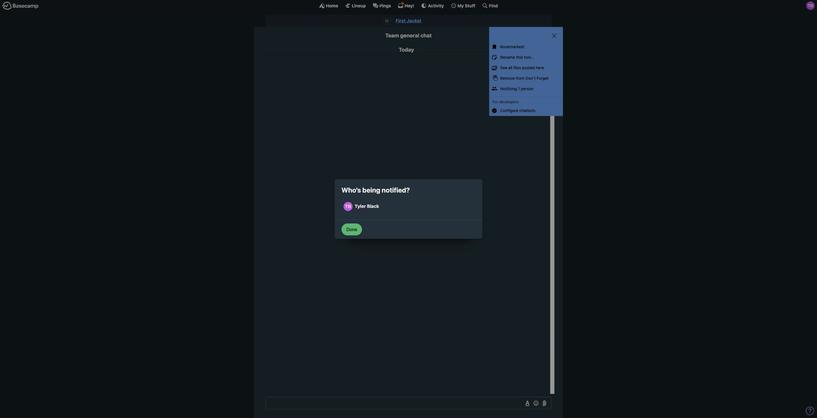 Task type: vqa. For each thing, say whether or not it's contained in the screenshot.
'My Stuff' popup button
yes



Task type: describe. For each thing, give the bounding box(es) containing it.
tyler black
[[355, 204, 379, 209]]

all
[[509, 65, 513, 70]]

main element
[[0, 0, 817, 11]]

stuff
[[465, 3, 476, 8]]

this
[[516, 55, 523, 60]]

tool…
[[524, 55, 534, 60]]

home link
[[319, 3, 338, 9]]

bookmarked! link
[[489, 42, 563, 52]]

files
[[514, 65, 521, 70]]

from
[[516, 76, 525, 81]]

here
[[536, 65, 544, 70]]

configure
[[500, 108, 519, 113]]

chatbots
[[520, 108, 536, 113]]

first jacket link
[[396, 18, 422, 23]]

tyler black image inside main element
[[807, 1, 815, 10]]

configure chatbots
[[500, 108, 536, 113]]

1
[[518, 86, 520, 91]]

home
[[326, 3, 338, 8]]

done
[[346, 227, 357, 232]]

10:09am element
[[514, 61, 527, 64]]

notifying       1 person link
[[489, 84, 563, 94]]

team general chat
[[385, 32, 432, 39]]

switch accounts image
[[2, 1, 39, 10]]

for developers
[[493, 100, 519, 104]]

tyler
[[355, 204, 366, 209]]

remove from don't forget link
[[489, 73, 563, 84]]

for
[[493, 100, 499, 104]]

pings button
[[373, 3, 391, 9]]

person
[[521, 86, 534, 91]]

don't
[[526, 76, 536, 81]]

chat
[[421, 32, 432, 39]]

see
[[500, 65, 507, 70]]

10:09am
[[514, 61, 527, 64]]

team
[[385, 32, 399, 39]]

done button
[[342, 224, 362, 236]]

posted
[[522, 65, 535, 70]]

hello
[[512, 66, 521, 70]]

remove from don't forget
[[500, 76, 549, 81]]



Task type: locate. For each thing, give the bounding box(es) containing it.
find button
[[482, 3, 498, 9]]

developers
[[500, 100, 519, 104]]

activity link
[[421, 3, 444, 9]]

1 horizontal spatial tyler black image
[[536, 59, 548, 71]]

rename this tool…
[[500, 55, 534, 60]]

see all files posted here link
[[489, 63, 563, 73]]

lineup
[[352, 3, 366, 8]]

1 vertical spatial tyler black image
[[536, 59, 548, 71]]

who's being notified?
[[342, 186, 410, 194]]

hey!
[[405, 3, 414, 8]]

lineup link
[[345, 3, 366, 9]]

tyler black image
[[807, 1, 815, 10], [536, 59, 548, 71], [344, 202, 353, 211]]

rename this tool… link
[[489, 52, 563, 63]]

tyler black image for who's being notified?
[[344, 202, 353, 211]]

first jacket
[[396, 18, 422, 23]]

hey! button
[[398, 3, 414, 9]]

notifying
[[500, 86, 517, 91]]

today
[[399, 47, 414, 53]]

general
[[400, 32, 419, 39]]

tyler black image for today
[[536, 59, 548, 71]]

team!
[[522, 66, 532, 70]]

my stuff button
[[451, 3, 476, 9]]

0 horizontal spatial tyler black image
[[344, 202, 353, 211]]

2 horizontal spatial tyler black image
[[807, 1, 815, 10]]

forget
[[537, 76, 549, 81]]

black
[[367, 204, 379, 209]]

notified?
[[382, 186, 410, 194]]

bookmarked!
[[500, 44, 525, 49]]

configure chatbots link
[[489, 106, 563, 116]]

see all files posted here
[[500, 65, 544, 70]]

hello team!
[[512, 66, 532, 70]]

0 vertical spatial tyler black image
[[807, 1, 815, 10]]

my stuff
[[458, 3, 476, 8]]

activity
[[428, 3, 444, 8]]

10:09am link
[[514, 61, 527, 64]]

remove
[[500, 76, 515, 81]]

jacket
[[407, 18, 422, 23]]

2 vertical spatial tyler black image
[[344, 202, 353, 211]]

being
[[363, 186, 380, 194]]

rename
[[500, 55, 515, 60]]

notifying       1 person
[[500, 86, 534, 91]]

who's
[[342, 186, 361, 194]]

pings
[[380, 3, 391, 8]]

find
[[489, 3, 498, 8]]

my
[[458, 3, 464, 8]]

first
[[396, 18, 406, 23]]

None text field
[[266, 397, 552, 410]]



